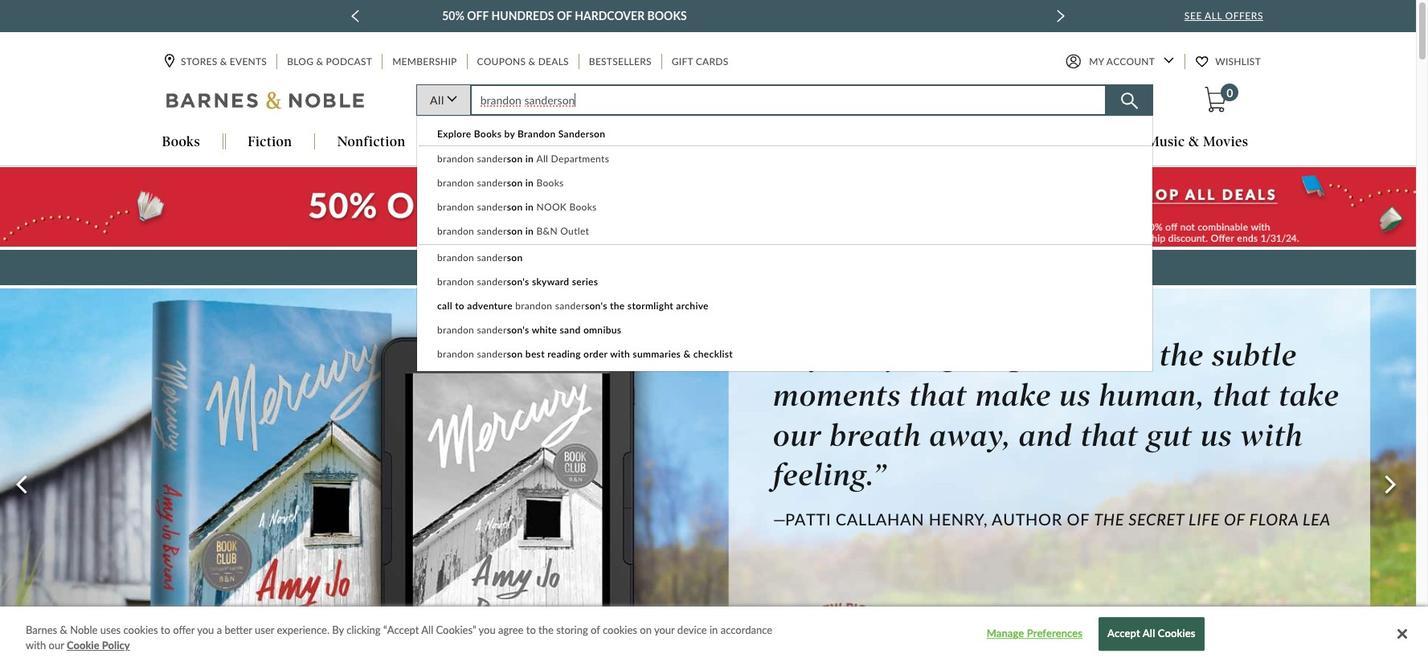 Task type: describe. For each thing, give the bounding box(es) containing it.
0 vertical spatial us
[[1060, 377, 1092, 414]]

teens
[[662, 134, 698, 150]]

10%
[[649, 259, 676, 275]]

gift
[[672, 56, 694, 68]]

checklist
[[694, 349, 733, 361]]

brandon sander son best reading order with summaries & checklist
[[437, 349, 733, 361]]

books inside books button
[[162, 134, 200, 150]]

barnes & noble uses cookies to offer you a better user experience. by clicking "accept all cookies" you agree to the storing of cookies on your device in accordance with our
[[26, 624, 773, 653]]

all inside menu-options list box
[[537, 153, 549, 165]]

nonfiction
[[337, 134, 406, 150]]

sander for brandon sander son in b&n outlet
[[477, 226, 507, 238]]

& for coupons & deals
[[529, 56, 536, 68]]

all up explore
[[430, 94, 444, 107]]

and inside "a family saga replete with the subtle moments that make us human, that take our breath away, and that gut us with feeling."
[[1020, 417, 1073, 454]]

"a family saga replete with the subtle moments that make us human, that take our breath away, and that gut us with feeling."
[[774, 337, 1340, 494]]

blog & podcast
[[287, 56, 372, 68]]

son for all departments
[[507, 153, 523, 165]]

wishlist link
[[1197, 54, 1263, 70]]

accept
[[1108, 628, 1141, 641]]

preferences
[[1027, 628, 1083, 641]]

sander for brandon sander son in all departments
[[477, 153, 507, 165]]

podcast
[[326, 56, 372, 68]]

in for b&n outlet
[[526, 226, 534, 238]]

sander for brandon sander son in books
[[477, 177, 507, 189]]

premium
[[505, 259, 559, 275]]

brandon for brandon sander son's skyward series
[[437, 276, 475, 288]]

b&n
[[537, 226, 558, 238]]

rewards
[[760, 259, 812, 275]]

nook
[[537, 201, 567, 213]]

50%
[[376, 9, 399, 23]]

kids button
[[758, 134, 831, 152]]

brandon for brandon sander son in nook books
[[437, 201, 475, 213]]

brandon for brandon sander son's white sand omnibus
[[437, 324, 475, 336]]

audiobooks button
[[519, 134, 639, 152]]

a
[[217, 624, 222, 637]]

all inside barnes & noble uses cookies to offer you a better user experience. by clicking "accept all cookies" you agree to the storing of cookies on your device in accordance with our
[[422, 624, 434, 637]]

brandon sander son in books
[[437, 177, 564, 189]]

see all offers link
[[1185, 10, 1264, 22]]

of right life
[[1225, 510, 1246, 529]]

cart image
[[1206, 87, 1227, 113]]

skyward
[[532, 276, 570, 288]]

cards
[[696, 56, 729, 68]]

with up human,
[[1090, 337, 1152, 374]]

gifts
[[1072, 134, 1103, 150]]

offer
[[173, 624, 195, 637]]

premium members get 10% off and earn rewards link
[[0, 250, 1417, 285]]

0
[[1227, 86, 1234, 100]]

& for stationery & gifts
[[1057, 134, 1068, 150]]

stormlight
[[628, 300, 674, 312]]

& inside menu-options list box
[[684, 349, 691, 361]]

brandon sander son's skyward series
[[437, 276, 598, 288]]

membership link
[[391, 54, 459, 70]]

0 button
[[1204, 84, 1240, 114]]

membership
[[393, 56, 457, 68]]

0 horizontal spatial to
[[161, 624, 170, 637]]

5 son from the top
[[507, 252, 523, 264]]

earn
[[729, 259, 757, 275]]

& for blog & podcast
[[316, 56, 323, 68]]

brandon for brandon sander son in all departments
[[437, 153, 475, 165]]

ebooks
[[451, 134, 496, 150]]

brandon for brandon sander son in b&n outlet
[[437, 226, 475, 238]]

sander up sand
[[555, 300, 585, 312]]

order
[[584, 349, 608, 361]]

get
[[623, 259, 645, 275]]

cookies"
[[436, 624, 477, 637]]

toys
[[854, 134, 882, 150]]

by
[[332, 624, 344, 637]]

adventure
[[467, 300, 513, 312]]

books inside explore books by brandon sanderson link
[[474, 128, 502, 140]]

away,
[[930, 417, 1011, 454]]

fiction
[[248, 134, 292, 150]]

take
[[1280, 377, 1340, 414]]

subtle
[[1213, 337, 1298, 374]]

see all offers
[[1185, 10, 1264, 22]]

books button
[[140, 134, 222, 152]]

the inside "a family saga replete with the subtle moments that make us human, that take our breath away, and that gut us with feeling."
[[1160, 337, 1205, 374]]

stores
[[181, 56, 217, 68]]

1 you from the left
[[197, 624, 214, 637]]

manage preferences
[[987, 628, 1083, 641]]

son for books
[[507, 177, 523, 189]]

ya
[[716, 134, 735, 150]]

brandon
[[518, 128, 556, 140]]

manage preferences button
[[985, 619, 1086, 651]]

better
[[225, 624, 252, 637]]

menu-options list box
[[417, 116, 1154, 373]]

with down take
[[1241, 417, 1304, 454]]

50% off hundreds of hardcover books link
[[376, 6, 621, 26]]

2 cookies from the left
[[603, 624, 638, 637]]

2 horizontal spatial that
[[1214, 377, 1272, 414]]

son's for son's skyward series
[[507, 276, 530, 288]]

son's for son's white sand omnibus
[[507, 324, 530, 336]]

1 horizontal spatial that
[[1082, 417, 1139, 454]]

explore
[[437, 128, 472, 140]]

& for teens & ya
[[701, 134, 712, 150]]

& for music & movies
[[1189, 134, 1200, 150]]

1 cookies from the left
[[123, 624, 158, 637]]

50% off hundreds of hardcover books
[[376, 9, 621, 23]]

the inside menu-options list box
[[610, 300, 625, 312]]

nonfiction button
[[315, 134, 428, 152]]

summaries
[[633, 349, 681, 361]]

Search by Title, Author, Keyword or ISBN text field
[[470, 85, 1106, 116]]

& for barnes & noble uses cookies to offer you a better user experience. by clicking "accept all cookies" you agree to the storing of cookies on your device in accordance with our
[[60, 624, 67, 637]]

archive
[[677, 300, 709, 312]]

life
[[1189, 510, 1221, 529]]

next slide / item image
[[1057, 10, 1065, 23]]

cookie policy
[[67, 640, 130, 653]]

see
[[1185, 10, 1203, 22]]

the
[[1095, 510, 1125, 529]]

"a
[[774, 337, 806, 374]]

moments
[[774, 377, 902, 414]]

blog & podcast link
[[286, 54, 374, 70]]

50% off thousans of hardcover books, plus, save on toys, games, boxed calendars and more image
[[0, 168, 1417, 247]]

2 you from the left
[[479, 624, 496, 637]]

device
[[678, 624, 707, 637]]

in for nook books
[[526, 201, 534, 213]]

patti
[[786, 510, 832, 529]]

all link
[[417, 85, 470, 116]]

audiobooks
[[541, 134, 616, 150]]

gift cards
[[672, 56, 729, 68]]

experience.
[[277, 624, 330, 637]]

gift cards link
[[670, 54, 730, 70]]

logo image
[[166, 91, 366, 114]]



Task type: locate. For each thing, give the bounding box(es) containing it.
sander up the brandon sander son
[[477, 226, 507, 238]]

to right 'agree'
[[527, 624, 536, 637]]

of left the
[[1068, 510, 1090, 529]]

all right see
[[1205, 10, 1223, 22]]

cookies
[[1159, 628, 1196, 641]]

premium members get 10% off and earn rewards
[[505, 259, 815, 275]]

by
[[505, 128, 515, 140]]

sander up brandon sander son in nook books
[[477, 177, 507, 189]]

all right accept
[[1143, 628, 1156, 641]]

search image
[[1121, 93, 1138, 110]]

off right 10%
[[679, 259, 700, 275]]

ebooks button
[[429, 134, 518, 152]]

best
[[526, 349, 545, 361]]

1 horizontal spatial off
[[679, 259, 700, 275]]

sander down brandon sander son in books on the left of page
[[477, 201, 507, 213]]

& right toys
[[886, 134, 897, 150]]

stores & events link
[[165, 54, 269, 70]]

hundreds
[[426, 9, 488, 23]]

2 horizontal spatial the
[[1160, 337, 1205, 374]]

feeling."
[[774, 457, 887, 494]]

0 horizontal spatial us
[[1060, 377, 1092, 414]]

son's down premium
[[507, 276, 530, 288]]

sander for brandon sander son's white sand omnibus
[[477, 324, 507, 336]]

explore books by brandon sanderson link
[[417, 122, 1153, 147]]

coupons & deals
[[477, 56, 569, 68]]

son for b&n outlet
[[507, 226, 523, 238]]

your
[[655, 624, 675, 637]]

off
[[401, 9, 423, 23], [679, 259, 700, 275]]

of inside barnes & noble uses cookies to offer you a better user experience. by clicking "accept all cookies" you agree to the storing of cookies on your device in accordance with our
[[591, 624, 600, 637]]

in right device
[[710, 624, 718, 637]]

policy
[[102, 640, 130, 653]]

our inside "a family saga replete with the subtle moments that make us human, that take our breath away, and that gut us with feeling."
[[774, 417, 822, 454]]

son up brandon sander son in nook books
[[507, 177, 523, 189]]

events
[[230, 56, 267, 68]]

1 vertical spatial and
[[1020, 417, 1073, 454]]

& inside 'link'
[[316, 56, 323, 68]]

privacy alert dialog
[[0, 607, 1429, 663]]

2 son from the top
[[507, 177, 523, 189]]

0 vertical spatial son's
[[507, 276, 530, 288]]

with inside menu-options list box
[[610, 349, 630, 361]]

off inside 50% off hundreds of hardcover books "link"
[[401, 9, 423, 23]]

us right gut
[[1202, 417, 1233, 454]]

sander for brandon sander son's skyward series
[[477, 276, 507, 288]]

1 vertical spatial son's
[[585, 300, 608, 312]]

1 horizontal spatial our
[[774, 417, 822, 454]]

1 vertical spatial us
[[1202, 417, 1233, 454]]

sander down adventure at the top of the page
[[477, 324, 507, 336]]

games
[[901, 134, 943, 150]]

reading
[[548, 349, 581, 361]]

son up "brandon sander son in b&n outlet"
[[507, 201, 523, 213]]

all right "accept at the left bottom of the page
[[422, 624, 434, 637]]

1 horizontal spatial you
[[479, 624, 496, 637]]

& right blog
[[316, 56, 323, 68]]

son's up omnibus
[[585, 300, 608, 312]]

brandon for brandon sander son
[[437, 252, 475, 264]]

human,
[[1100, 377, 1205, 414]]

call
[[437, 300, 453, 312]]

sanderson
[[559, 128, 606, 140]]

henry,
[[929, 510, 988, 529]]

& right music
[[1189, 134, 1200, 150]]

replete
[[985, 337, 1081, 374]]

blog
[[287, 56, 314, 68]]

cookies up policy
[[123, 624, 158, 637]]

3 son from the top
[[507, 201, 523, 213]]

1 vertical spatial our
[[49, 640, 64, 653]]

sander up adventure at the top of the page
[[477, 276, 507, 288]]

my account
[[1090, 56, 1156, 68]]

the inside barnes & noble uses cookies to offer you a better user experience. by clicking "accept all cookies" you agree to the storing of cookies on your device in accordance with our
[[539, 624, 554, 637]]

& left ya
[[701, 134, 712, 150]]

sander for brandon sander son
[[477, 252, 507, 264]]

coupons
[[477, 56, 526, 68]]

0 horizontal spatial off
[[401, 9, 423, 23]]

sander down "brandon sander son in b&n outlet"
[[477, 252, 507, 264]]

and inside 'premium members get 10% off and earn rewards' link
[[703, 259, 726, 275]]

1 horizontal spatial us
[[1202, 417, 1233, 454]]

previous slide / item image
[[352, 10, 360, 23]]

to inside menu-options list box
[[455, 300, 465, 312]]

cookies left the on
[[603, 624, 638, 637]]

of right storing
[[591, 624, 600, 637]]

author
[[992, 510, 1063, 529]]

0 vertical spatial off
[[401, 9, 423, 23]]

son's
[[507, 276, 530, 288], [585, 300, 608, 312], [507, 324, 530, 336]]

patti callahan henry, author of the secret life of flora lea
[[786, 510, 1332, 529]]

son up brandon sander son's skyward series
[[507, 252, 523, 264]]

sander left best
[[477, 349, 507, 361]]

1 horizontal spatial and
[[1020, 417, 1073, 454]]

& for toys & games
[[886, 134, 897, 150]]

2 vertical spatial son's
[[507, 324, 530, 336]]

off right 50%
[[401, 9, 423, 23]]

toys & games
[[854, 134, 943, 150]]

& for stores & events
[[220, 56, 227, 68]]

the up human,
[[1160, 337, 1205, 374]]

& left deals
[[529, 56, 536, 68]]

with inside barnes & noble uses cookies to offer you a better user experience. by clicking "accept all cookies" you agree to the storing of cookies on your device in accordance with our
[[26, 640, 46, 653]]

in left b&n
[[526, 226, 534, 238]]

books inside 50% off hundreds of hardcover books "link"
[[582, 9, 621, 23]]

0 horizontal spatial our
[[49, 640, 64, 653]]

teens & ya
[[662, 134, 735, 150]]

& left gifts
[[1057, 134, 1068, 150]]

our up feeling."
[[774, 417, 822, 454]]

1 son from the top
[[507, 153, 523, 165]]

bestsellers link
[[588, 54, 654, 70]]

in
[[526, 153, 534, 165], [526, 177, 534, 189], [526, 201, 534, 213], [526, 226, 534, 238], [710, 624, 718, 637]]

that down human,
[[1082, 417, 1139, 454]]

coupons & deals link
[[476, 54, 571, 70]]

white
[[532, 324, 557, 336]]

with right order
[[610, 349, 630, 361]]

my account button
[[1066, 54, 1175, 70]]

series
[[572, 276, 598, 288]]

accordance
[[721, 624, 773, 637]]

in down "brandon sander son in all departments"
[[526, 177, 534, 189]]

sander for brandon sander son in nook books
[[477, 201, 507, 213]]

in for books
[[526, 177, 534, 189]]

make
[[976, 377, 1052, 414]]

off inside 'premium members get 10% off and earn rewards' link
[[679, 259, 700, 275]]

account
[[1107, 56, 1156, 68]]

son for nook books
[[507, 201, 523, 213]]

outlet
[[561, 226, 590, 238]]

son down brandon sander son in nook books
[[507, 226, 523, 238]]

brandon for brandon sander son in books
[[437, 177, 475, 189]]

1 vertical spatial off
[[679, 259, 700, 275]]

sander for brandon sander son best reading order with summaries & checklist
[[477, 349, 507, 361]]

all down brandon
[[537, 153, 549, 165]]

0 horizontal spatial the
[[539, 624, 554, 637]]

0 horizontal spatial that
[[910, 377, 968, 414]]

toys & games button
[[832, 134, 965, 152]]

with down barnes
[[26, 640, 46, 653]]

sander down ebooks button
[[477, 153, 507, 165]]

our
[[774, 417, 822, 454], [49, 640, 64, 653]]

the up omnibus
[[610, 300, 625, 312]]

you left 'agree'
[[479, 624, 496, 637]]

son down 'by'
[[507, 153, 523, 165]]

with
[[1090, 337, 1152, 374], [610, 349, 630, 361], [1241, 417, 1304, 454], [26, 640, 46, 653]]

sander
[[477, 153, 507, 165], [477, 177, 507, 189], [477, 201, 507, 213], [477, 226, 507, 238], [477, 252, 507, 264], [477, 276, 507, 288], [555, 300, 585, 312], [477, 324, 507, 336], [477, 349, 507, 361]]

0 horizontal spatial and
[[703, 259, 726, 275]]

you
[[197, 624, 214, 637], [479, 624, 496, 637]]

and left earn
[[703, 259, 726, 275]]

brandon sander son
[[437, 252, 523, 264]]

to right call
[[455, 300, 465, 312]]

4 son from the top
[[507, 226, 523, 238]]

2 vertical spatial the
[[539, 624, 554, 637]]

stationery
[[988, 134, 1054, 150]]

& inside barnes & noble uses cookies to offer you a better user experience. by clicking "accept all cookies" you agree to the storing of cookies on your device in accordance with our
[[60, 624, 67, 637]]

uses
[[100, 624, 121, 637]]

you left "a"
[[197, 624, 214, 637]]

in for all departments
[[526, 153, 534, 165]]

son's left white
[[507, 324, 530, 336]]

offers
[[1226, 10, 1264, 22]]

None field
[[470, 85, 1106, 116]]

and
[[703, 259, 726, 275], [1020, 417, 1073, 454]]

music & movies button
[[1126, 134, 1271, 152]]

that down subtle
[[1214, 377, 1272, 414]]

sand
[[560, 324, 581, 336]]

members
[[563, 259, 620, 275]]

son left best
[[507, 349, 523, 361]]

hardcover
[[509, 9, 579, 23]]

that down saga
[[910, 377, 968, 414]]

storing
[[557, 624, 588, 637]]

agree
[[499, 624, 524, 637]]

1 horizontal spatial to
[[455, 300, 465, 312]]

my
[[1090, 56, 1105, 68]]

brandon
[[437, 153, 475, 165], [437, 177, 475, 189], [437, 201, 475, 213], [437, 226, 475, 238], [437, 252, 475, 264], [437, 276, 475, 288], [516, 300, 553, 312], [437, 324, 475, 336], [437, 349, 475, 361]]

the left storing
[[539, 624, 554, 637]]

saga
[[912, 337, 977, 374]]

0 horizontal spatial cookies
[[123, 624, 158, 637]]

us down replete
[[1060, 377, 1092, 414]]

& left noble
[[60, 624, 67, 637]]

& left checklist
[[684, 349, 691, 361]]

stores & events
[[181, 56, 267, 68]]

in left nook
[[526, 201, 534, 213]]

cookies
[[123, 624, 158, 637], [603, 624, 638, 637]]

our inside barnes & noble uses cookies to offer you a better user experience. by clicking "accept all cookies" you agree to the storing of cookies on your device in accordance with our
[[49, 640, 64, 653]]

movies
[[1204, 134, 1249, 150]]

brandon for brandon sander son best reading order with summaries & checklist
[[437, 349, 475, 361]]

our down barnes
[[49, 640, 64, 653]]

user image
[[1066, 54, 1082, 70]]

0 vertical spatial our
[[774, 417, 822, 454]]

&
[[220, 56, 227, 68], [316, 56, 323, 68], [529, 56, 536, 68], [701, 134, 712, 150], [886, 134, 897, 150], [1057, 134, 1068, 150], [1189, 134, 1200, 150], [684, 349, 691, 361], [60, 624, 67, 637]]

"a family saga replete with the subtle moments that make us human, that take our breath away, and that gut us with feeling." main content
[[0, 167, 1429, 663]]

and down make
[[1020, 417, 1073, 454]]

0 horizontal spatial you
[[197, 624, 214, 637]]

1 horizontal spatial cookies
[[603, 624, 638, 637]]

of inside "link"
[[491, 9, 506, 23]]

clicking
[[347, 624, 381, 637]]

all inside button
[[1143, 628, 1156, 641]]

stationery & gifts
[[988, 134, 1103, 150]]

brandon sander son in all departments
[[437, 153, 610, 165]]

1 horizontal spatial the
[[610, 300, 625, 312]]

0 vertical spatial the
[[610, 300, 625, 312]]

& right stores
[[220, 56, 227, 68]]

of right hundreds
[[491, 9, 506, 23]]

2 horizontal spatial to
[[527, 624, 536, 637]]

0 vertical spatial and
[[703, 259, 726, 275]]

to left offer
[[161, 624, 170, 637]]

secret
[[1129, 510, 1185, 529]]

noble
[[70, 624, 98, 637]]

that
[[910, 377, 968, 414], [1214, 377, 1272, 414], [1082, 417, 1139, 454]]

accept all cookies
[[1108, 628, 1196, 641]]

6 son from the top
[[507, 349, 523, 361]]

in down brandon
[[526, 153, 534, 165]]

brandon sander son in b&n outlet
[[437, 226, 590, 238]]

lea
[[1304, 510, 1332, 529]]

down arrow image
[[1165, 57, 1175, 64]]

brandon sander son in nook books
[[437, 201, 597, 213]]

1 vertical spatial the
[[1160, 337, 1205, 374]]

to
[[455, 300, 465, 312], [161, 624, 170, 637], [527, 624, 536, 637]]

kids
[[780, 134, 809, 150]]

in inside barnes & noble uses cookies to offer you a better user experience. by clicking "accept all cookies" you agree to the storing of cookies on your device in accordance with our
[[710, 624, 718, 637]]



Task type: vqa. For each thing, say whether or not it's contained in the screenshot.
Cookie Policy link
yes



